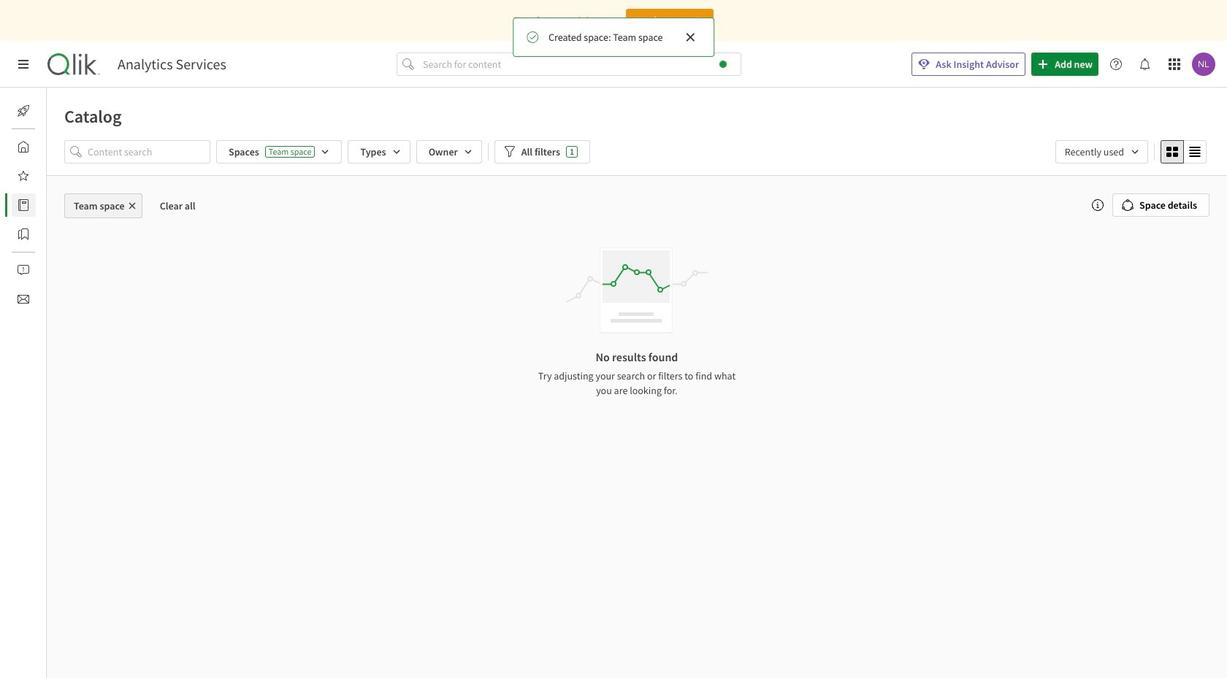 Task type: locate. For each thing, give the bounding box(es) containing it.
subscriptions image
[[18, 294, 29, 305]]

home image
[[18, 141, 29, 153]]

filters region
[[47, 137, 1228, 175]]

Search for content text field
[[420, 53, 742, 76]]

None field
[[1056, 140, 1149, 164]]

alert
[[513, 18, 714, 57]]

Content search text field
[[88, 140, 210, 164]]

navigation pane element
[[0, 94, 47, 317]]

home badge image
[[720, 61, 727, 68]]

none field inside filters region
[[1056, 140, 1149, 164]]

favorites image
[[18, 170, 29, 182]]

alerts image
[[18, 265, 29, 276]]

collections image
[[18, 229, 29, 240]]



Task type: describe. For each thing, give the bounding box(es) containing it.
getting started image
[[18, 105, 29, 117]]

noah lott image
[[1192, 53, 1216, 76]]

switch view group
[[1161, 140, 1207, 164]]

catalog image
[[18, 199, 29, 211]]

open sidebar menu image
[[18, 58, 29, 70]]

tile view image
[[1167, 146, 1179, 158]]

list view image
[[1190, 146, 1201, 158]]

analytics services element
[[118, 56, 226, 73]]



Task type: vqa. For each thing, say whether or not it's contained in the screenshot.
alert
yes



